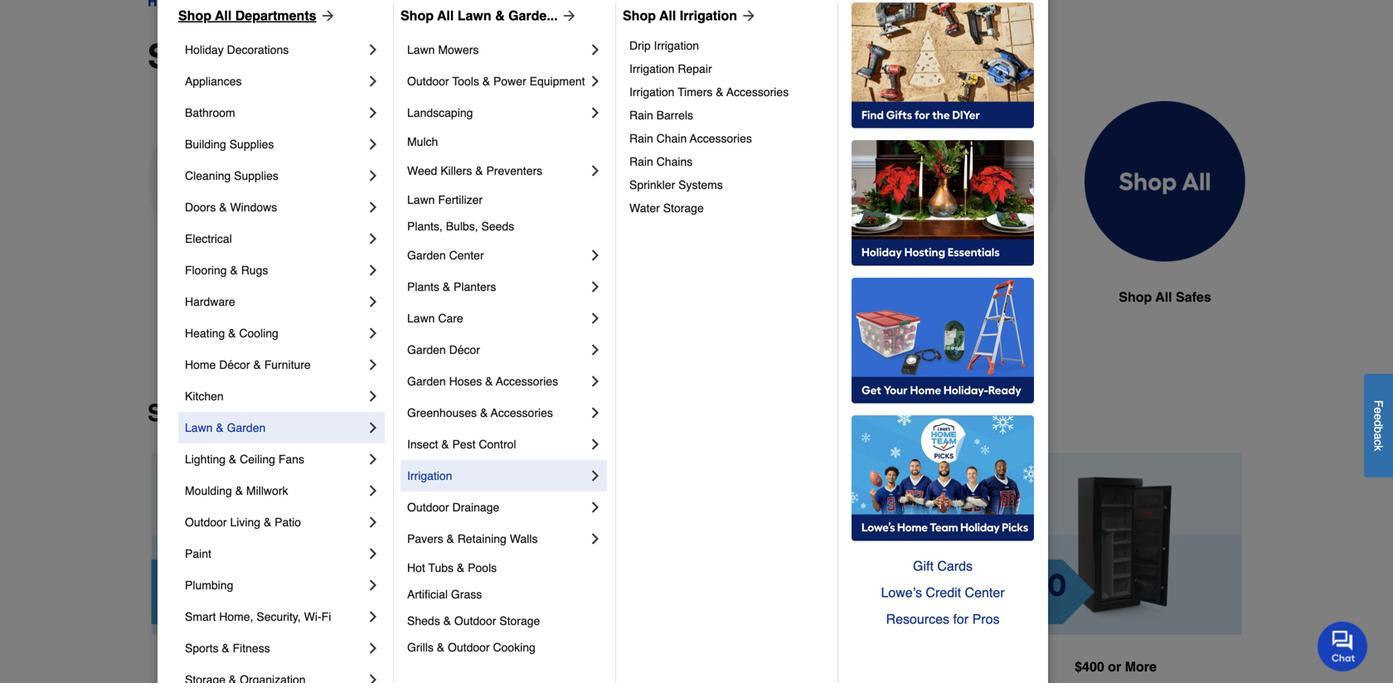 Task type: describe. For each thing, give the bounding box(es) containing it.
sheds
[[407, 615, 440, 628]]

d
[[1373, 420, 1386, 427]]

gun
[[383, 290, 409, 305]]

sheds & outdoor storage link
[[407, 608, 604, 635]]

lawn inside shop all lawn & garde... link
[[458, 8, 492, 23]]

irrigation timers & accessories link
[[630, 80, 826, 104]]

& up lighting
[[216, 421, 224, 435]]

chevron right image for garden center
[[587, 247, 604, 264]]

lighting
[[185, 453, 226, 466]]

$400 or more. image
[[990, 453, 1243, 635]]

home décor & furniture link
[[185, 349, 365, 381]]

smart home, security, wi-fi link
[[185, 601, 365, 633]]

pools
[[468, 562, 497, 575]]

a black sentrysafe fireproof safe. image
[[148, 101, 309, 262]]

lighting & ceiling fans
[[185, 453, 304, 466]]

& left ceiling
[[229, 453, 237, 466]]

moulding & millwork
[[185, 485, 288, 498]]

lawn & garden
[[185, 421, 266, 435]]

& right sports
[[222, 642, 230, 655]]

bulbs,
[[446, 220, 478, 233]]

resources for pros
[[886, 612, 1000, 627]]

home,
[[219, 611, 253, 624]]

all for lawn
[[437, 8, 454, 23]]

electrical link
[[185, 223, 365, 255]]

all for safes
[[1156, 290, 1173, 305]]

pros
[[973, 612, 1000, 627]]

chevron right image for lawn mowers
[[587, 41, 604, 58]]

center inside 'link'
[[965, 585, 1005, 601]]

irrigation repair
[[630, 62, 712, 75]]

& right tools on the left top of the page
[[483, 75, 490, 88]]

mulch link
[[407, 129, 604, 155]]

lawn for lawn fertilizer
[[407, 193, 435, 207]]

heating & cooling link
[[185, 318, 365, 349]]

insect & pest control link
[[407, 429, 587, 460]]

garden hoses & accessories link
[[407, 366, 587, 397]]

outdoor for outdoor drainage
[[407, 501, 449, 514]]

cards
[[938, 559, 973, 574]]

chevron right image for holiday decorations
[[365, 41, 382, 58]]

care
[[438, 312, 464, 325]]

safes for file safes
[[974, 290, 1009, 305]]

outdoor living & patio
[[185, 516, 301, 529]]

insect & pest control
[[407, 438, 516, 451]]

outdoor down sheds & outdoor storage
[[448, 641, 490, 655]]

resources for pros link
[[852, 606, 1035, 633]]

rain barrels
[[630, 109, 694, 122]]

paint link
[[185, 538, 365, 570]]

grills & outdoor cooking
[[407, 641, 536, 655]]

lawn care link
[[407, 303, 587, 334]]

equipment
[[530, 75, 585, 88]]

fitness
[[233, 642, 270, 655]]

barrels
[[657, 109, 694, 122]]

plants, bulbs, seeds
[[407, 220, 515, 233]]

price
[[314, 400, 371, 427]]

& left 'furniture'
[[253, 358, 261, 372]]

chevron right image for smart home, security, wi-fi
[[365, 609, 382, 626]]

shop all irrigation link
[[623, 6, 758, 26]]

chevron right image for outdoor living & patio
[[365, 514, 382, 531]]

& right "hoses"
[[485, 375, 493, 388]]

& left pest
[[442, 438, 449, 451]]

& left cooling
[[228, 327, 236, 340]]

c
[[1373, 440, 1386, 446]]

$99 or less
[[241, 659, 314, 675]]

flooring
[[185, 264, 227, 277]]

a tall black sports afield gun safe. image
[[335, 101, 496, 262]]

f e e d b a c k button
[[1365, 374, 1394, 478]]

ceiling
[[240, 453, 275, 466]]

chevron right image for home décor & furniture
[[365, 357, 382, 373]]

hot
[[407, 562, 425, 575]]

planters
[[454, 280, 496, 294]]

& right tubs
[[457, 562, 465, 575]]

chevron right image for bathroom
[[365, 105, 382, 121]]

rain for rain barrels
[[630, 109, 654, 122]]

chevron right image for sports & fitness
[[365, 640, 382, 657]]

home for home décor & furniture
[[185, 358, 216, 372]]

shop all departments link
[[178, 6, 336, 26]]

garden center link
[[407, 240, 587, 271]]

chevron right image for lawn & garden
[[365, 420, 382, 436]]

hoses
[[449, 375, 482, 388]]

rugs
[[241, 264, 268, 277]]

drip irrigation
[[630, 39, 699, 52]]

get your home holiday-ready. image
[[852, 278, 1035, 404]]

chevron right image for garden hoses & accessories
[[587, 373, 604, 390]]

moulding & millwork link
[[185, 475, 365, 507]]

chevron right image for cleaning supplies
[[365, 168, 382, 184]]

for
[[954, 612, 969, 627]]

$400
[[844, 660, 874, 675]]

arrow right image for shop all lawn & garde...
[[558, 7, 578, 24]]

mowers
[[438, 43, 479, 56]]

timers
[[678, 85, 713, 99]]

insect
[[407, 438, 438, 451]]

lawn mowers link
[[407, 34, 587, 66]]

decorations
[[227, 43, 289, 56]]

–
[[833, 660, 840, 675]]

& right grills
[[437, 641, 445, 655]]

flooring & rugs
[[185, 264, 268, 277]]

landscaping link
[[407, 97, 587, 129]]

lawn for lawn mowers
[[407, 43, 435, 56]]

shop for shop all safes
[[1119, 290, 1153, 305]]

a black sentrysafe file safe with a key in the lock and the lid ajar. image
[[898, 101, 1059, 262]]

safes for gun safes
[[413, 290, 448, 305]]

or
[[267, 659, 280, 675]]

bathroom link
[[185, 97, 365, 129]]

$99 or less. image
[[151, 453, 404, 635]]

garden center
[[407, 249, 484, 262]]

outdoor up grills & outdoor cooking
[[454, 615, 496, 628]]

seeds
[[482, 220, 515, 233]]

& down irrigation repair link
[[716, 85, 724, 99]]

lowe's credit center link
[[852, 580, 1035, 606]]

lowe's credit center
[[881, 585, 1005, 601]]

chevron right image for lawn care
[[587, 310, 604, 327]]

safes for shop safes by price
[[212, 400, 274, 427]]

shop all. image
[[1085, 101, 1246, 263]]

rain chain accessories
[[630, 132, 752, 145]]

& left millwork
[[235, 485, 243, 498]]

file safes link
[[898, 101, 1059, 347]]

resources
[[886, 612, 950, 627]]

artificial
[[407, 588, 448, 601]]

$200 – $400
[[800, 660, 874, 675]]

file safes
[[947, 290, 1009, 305]]

f
[[1373, 400, 1386, 407]]

lawn fertilizer link
[[407, 187, 604, 213]]

fireproof
[[179, 290, 238, 305]]

cleaning supplies link
[[185, 160, 365, 192]]

& right killers
[[476, 164, 483, 178]]

preventers
[[487, 164, 543, 178]]

greenhouses & accessories link
[[407, 397, 587, 429]]

accessories up control
[[491, 407, 553, 420]]

lawn for lawn care
[[407, 312, 435, 325]]

f e e d b a c k
[[1373, 400, 1386, 451]]

fi
[[322, 611, 331, 624]]

garden for garden center
[[407, 249, 446, 262]]

irrigation for irrigation
[[407, 470, 453, 483]]

& right sheds
[[444, 615, 451, 628]]

chevron right image for plants & planters
[[587, 279, 604, 295]]



Task type: locate. For each thing, give the bounding box(es) containing it.
2 arrow right image from the left
[[558, 7, 578, 24]]

chevron right image for greenhouses & accessories
[[587, 405, 604, 421]]

systems
[[679, 178, 723, 192]]

accessories up rain barrels link
[[727, 85, 789, 99]]

$100 to $200. image
[[431, 453, 684, 635]]

0 vertical spatial shop
[[1119, 290, 1153, 305]]

1 horizontal spatial arrow right image
[[558, 7, 578, 24]]

irrigation down insect
[[407, 470, 453, 483]]

1 horizontal spatial storage
[[663, 202, 704, 215]]

supplies up windows at the top left of the page
[[234, 169, 279, 183]]

credit
[[926, 585, 962, 601]]

lawn fertilizer
[[407, 193, 483, 207]]

chevron right image for moulding & millwork
[[365, 483, 382, 499]]

supplies up cleaning supplies
[[230, 138, 274, 151]]

outdoor for outdoor tools & power equipment
[[407, 75, 449, 88]]

1 vertical spatial décor
[[219, 358, 250, 372]]

e up the b
[[1373, 414, 1386, 420]]

drip irrigation link
[[630, 34, 826, 57]]

fireproof safes
[[179, 290, 277, 305]]

rain left chain
[[630, 132, 654, 145]]

& left garde...
[[495, 8, 505, 23]]

chevron right image for outdoor drainage
[[587, 499, 604, 516]]

plants,
[[407, 220, 443, 233]]

shop up holiday on the left of the page
[[178, 8, 212, 23]]

gun safes link
[[335, 101, 496, 347]]

landscaping
[[407, 106, 473, 119]]

arrow right image inside shop all departments link
[[317, 7, 336, 24]]

lawn up mowers
[[458, 8, 492, 23]]

arrow right image up equipment
[[558, 7, 578, 24]]

décor up "hoses"
[[449, 343, 480, 357]]

weed
[[407, 164, 437, 178]]

décor down heating & cooling at the top
[[219, 358, 250, 372]]

shop all departments
[[178, 8, 317, 23]]

chevron right image for hardware
[[365, 294, 382, 310]]

arrow right image for shop all departments
[[317, 7, 336, 24]]

arrow right image inside shop all lawn & garde... link
[[558, 7, 578, 24]]

holiday hosting essentials. image
[[852, 140, 1035, 266]]

0 vertical spatial center
[[449, 249, 484, 262]]

&
[[495, 8, 505, 23], [483, 75, 490, 88], [716, 85, 724, 99], [476, 164, 483, 178], [219, 201, 227, 214], [230, 264, 238, 277], [443, 280, 451, 294], [228, 327, 236, 340], [253, 358, 261, 372], [485, 375, 493, 388], [480, 407, 488, 420], [216, 421, 224, 435], [442, 438, 449, 451], [229, 453, 237, 466], [235, 485, 243, 498], [264, 516, 272, 529], [447, 533, 454, 546], [457, 562, 465, 575], [444, 615, 451, 628], [437, 641, 445, 655], [222, 642, 230, 655]]

bathroom
[[185, 106, 235, 119]]

garden up lighting & ceiling fans
[[227, 421, 266, 435]]

lawn & garden link
[[185, 412, 365, 444]]

1 vertical spatial home
[[185, 358, 216, 372]]

appliances
[[185, 75, 242, 88]]

water storage link
[[630, 197, 826, 220]]

shop all safes
[[1119, 290, 1212, 305]]

outdoor down 'moulding'
[[185, 516, 227, 529]]

décor for lawn
[[449, 343, 480, 357]]

1 vertical spatial rain
[[630, 132, 654, 145]]

lawn for lawn & garden
[[185, 421, 213, 435]]

arrow right image inside shop all irrigation 'link'
[[738, 7, 758, 24]]

home safes
[[565, 290, 641, 305]]

irrigation down "drip"
[[630, 62, 675, 75]]

outdoor drainage link
[[407, 492, 587, 524]]

cleaning supplies
[[185, 169, 279, 183]]

hot tubs & pools
[[407, 562, 497, 575]]

safes for fireproof safes
[[241, 290, 277, 305]]

safes for home safes
[[606, 290, 641, 305]]

pavers & retaining walls link
[[407, 524, 587, 555]]

irrigation repair link
[[630, 57, 826, 80]]

chevron right image for plumbing
[[365, 577, 382, 594]]

millwork
[[246, 485, 288, 498]]

0 horizontal spatial home
[[185, 358, 216, 372]]

irrigation up 'rain barrels'
[[630, 85, 675, 99]]

artificial grass link
[[407, 582, 604, 608]]

chevron right image for insect & pest control
[[587, 436, 604, 453]]

lighting & ceiling fans link
[[185, 444, 365, 475]]

supplies for cleaning supplies
[[234, 169, 279, 183]]

shop up "drip"
[[623, 8, 656, 23]]

0 vertical spatial home
[[565, 290, 602, 305]]

plants & planters link
[[407, 271, 587, 303]]

chevron right image for weed killers & preventers
[[587, 163, 604, 179]]

doors & windows
[[185, 201, 277, 214]]

chevron right image for lighting & ceiling fans
[[365, 451, 382, 468]]

shop for shop all irrigation
[[623, 8, 656, 23]]

all for departments
[[215, 8, 232, 23]]

shop inside 'link'
[[623, 8, 656, 23]]

chevron right image for pavers & retaining walls
[[587, 531, 604, 548]]

0 vertical spatial décor
[[449, 343, 480, 357]]

0 horizontal spatial storage
[[500, 615, 540, 628]]

outdoor drainage
[[407, 501, 500, 514]]

lawn inside lawn mowers link
[[407, 43, 435, 56]]

& down garden hoses & accessories
[[480, 407, 488, 420]]

arrow right image for shop all irrigation
[[738, 7, 758, 24]]

center up pros
[[965, 585, 1005, 601]]

chevron right image
[[587, 73, 604, 90], [365, 105, 382, 121], [365, 136, 382, 153], [365, 325, 382, 342], [587, 342, 604, 358], [365, 357, 382, 373], [587, 405, 604, 421], [365, 420, 382, 436], [587, 436, 604, 453], [587, 468, 604, 485], [587, 499, 604, 516], [587, 531, 604, 548], [365, 546, 382, 562], [365, 577, 382, 594]]

home for home safes
[[565, 290, 602, 305]]

outdoor up pavers
[[407, 501, 449, 514]]

storage up cooking
[[500, 615, 540, 628]]

irrigation for irrigation timers & accessories
[[630, 85, 675, 99]]

& left patio on the bottom left of page
[[264, 516, 272, 529]]

chevron right image for landscaping
[[587, 105, 604, 121]]

0 horizontal spatial shop
[[148, 400, 206, 427]]

0 vertical spatial storage
[[663, 202, 704, 215]]

appliances link
[[185, 66, 365, 97]]

1 horizontal spatial shop
[[401, 8, 434, 23]]

0 horizontal spatial shop
[[178, 8, 212, 23]]

center
[[449, 249, 484, 262], [965, 585, 1005, 601]]

& right pavers
[[447, 533, 454, 546]]

irrigation up 'irrigation repair'
[[654, 39, 699, 52]]

accessories down rain barrels link
[[690, 132, 752, 145]]

pavers & retaining walls
[[407, 533, 538, 546]]

$200 to $400. image
[[710, 453, 963, 636]]

chevron right image for kitchen
[[365, 388, 382, 405]]

$200
[[800, 660, 829, 675]]

cooking
[[493, 641, 536, 655]]

storage
[[663, 202, 704, 215], [500, 615, 540, 628]]

shop for shop safes by price
[[148, 400, 206, 427]]

chevron right image for appliances
[[365, 73, 382, 90]]

all
[[215, 8, 232, 23], [437, 8, 454, 23], [660, 8, 676, 23], [1156, 290, 1173, 305]]

garden for garden hoses & accessories
[[407, 375, 446, 388]]

irrigation link
[[407, 460, 587, 492]]

1 arrow right image from the left
[[317, 7, 336, 24]]

greenhouses & accessories
[[407, 407, 553, 420]]

rain up sprinkler
[[630, 155, 654, 168]]

supplies for building supplies
[[230, 138, 274, 151]]

1 vertical spatial center
[[965, 585, 1005, 601]]

0 vertical spatial rain
[[630, 109, 654, 122]]

chevron right image for garden décor
[[587, 342, 604, 358]]

repair
[[678, 62, 712, 75]]

2 horizontal spatial arrow right image
[[738, 7, 758, 24]]

1 vertical spatial storage
[[500, 615, 540, 628]]

chevron right image for heating & cooling
[[365, 325, 382, 342]]

0 horizontal spatial arrow right image
[[317, 7, 336, 24]]

kitchen link
[[185, 381, 365, 412]]

2 e from the top
[[1373, 414, 1386, 420]]

$400 or
[[1075, 659, 1122, 675]]

shop all lawn & garde...
[[401, 8, 558, 23]]

tools
[[452, 75, 479, 88]]

1 horizontal spatial shop
[[1119, 290, 1153, 305]]

grills & outdoor cooking link
[[407, 635, 604, 661]]

plants, bulbs, seeds link
[[407, 213, 604, 240]]

fans
[[279, 453, 304, 466]]

a black honeywell chest safe with the top open. image
[[710, 101, 871, 262]]

lawn left mowers
[[407, 43, 435, 56]]

irrigation for irrigation repair
[[630, 62, 675, 75]]

plants
[[407, 280, 440, 294]]

rain left the barrels
[[630, 109, 654, 122]]

find gifts for the diyer. image
[[852, 2, 1035, 129]]

irrigation timers & accessories
[[630, 85, 789, 99]]

a black sentrysafe home safe with the door ajar. image
[[523, 101, 684, 262]]

cooling
[[239, 327, 279, 340]]

arrow right image
[[317, 7, 336, 24], [558, 7, 578, 24], [738, 7, 758, 24]]

fireproof safes link
[[148, 101, 309, 347]]

& right the doors
[[219, 201, 227, 214]]

garden up greenhouses
[[407, 375, 446, 388]]

chevron right image for flooring & rugs
[[365, 262, 382, 279]]

& left rugs
[[230, 264, 238, 277]]

e up d
[[1373, 407, 1386, 414]]

shop for shop all departments
[[178, 8, 212, 23]]

rain chains
[[630, 155, 693, 168]]

chevron right image for outdoor tools & power equipment
[[587, 73, 604, 90]]

1 e from the top
[[1373, 407, 1386, 414]]

garden down the lawn care
[[407, 343, 446, 357]]

garden hoses & accessories
[[407, 375, 558, 388]]

irrigation up drip irrigation link
[[680, 8, 738, 23]]

1 vertical spatial shop
[[148, 400, 206, 427]]

garden down plants,
[[407, 249, 446, 262]]

1 horizontal spatial center
[[965, 585, 1005, 601]]

accessories down garden décor link at the left of the page
[[496, 375, 558, 388]]

k
[[1373, 446, 1386, 451]]

shop for shop all lawn & garde...
[[401, 8, 434, 23]]

shop all lawn & garde... link
[[401, 6, 578, 26]]

electrical
[[185, 232, 232, 246]]

chevron right image
[[365, 41, 382, 58], [587, 41, 604, 58], [365, 73, 382, 90], [587, 105, 604, 121], [587, 163, 604, 179], [365, 168, 382, 184], [365, 199, 382, 216], [365, 231, 382, 247], [587, 247, 604, 264], [365, 262, 382, 279], [587, 279, 604, 295], [365, 294, 382, 310], [587, 310, 604, 327], [587, 373, 604, 390], [365, 388, 382, 405], [365, 451, 382, 468], [365, 483, 382, 499], [365, 514, 382, 531], [365, 609, 382, 626], [365, 640, 382, 657], [365, 672, 382, 684]]

lawn down gun safes
[[407, 312, 435, 325]]

décor for departments
[[219, 358, 250, 372]]

chevron right image for electrical
[[365, 231, 382, 247]]

plumbing link
[[185, 570, 365, 601]]

0 vertical spatial supplies
[[230, 138, 274, 151]]

1 shop from the left
[[178, 8, 212, 23]]

outdoor up landscaping
[[407, 75, 449, 88]]

smart home, security, wi-fi
[[185, 611, 331, 624]]

lowe's home team holiday picks. image
[[852, 416, 1035, 542]]

chains
[[657, 155, 693, 168]]

rain for rain chains
[[630, 155, 654, 168]]

lawn down kitchen
[[185, 421, 213, 435]]

lawn inside lawn care link
[[407, 312, 435, 325]]

arrow right image up drip irrigation link
[[738, 7, 758, 24]]

center down bulbs,
[[449, 249, 484, 262]]

lawn mowers
[[407, 43, 479, 56]]

2 vertical spatial rain
[[630, 155, 654, 168]]

power
[[494, 75, 527, 88]]

0 horizontal spatial center
[[449, 249, 484, 262]]

chat invite button image
[[1318, 621, 1369, 672]]

holiday
[[185, 43, 224, 56]]

outdoor for outdoor living & patio
[[185, 516, 227, 529]]

3 rain from the top
[[630, 155, 654, 168]]

security,
[[257, 611, 301, 624]]

home
[[565, 290, 602, 305], [185, 358, 216, 372]]

1 horizontal spatial décor
[[449, 343, 480, 357]]

chevron right image for building supplies
[[365, 136, 382, 153]]

1 vertical spatial supplies
[[234, 169, 279, 183]]

fertilizer
[[438, 193, 483, 207]]

home safes link
[[523, 101, 684, 347]]

outdoor living & patio link
[[185, 507, 365, 538]]

2 shop from the left
[[401, 8, 434, 23]]

garden for garden décor
[[407, 343, 446, 357]]

rain for rain chain accessories
[[630, 132, 654, 145]]

e
[[1373, 407, 1386, 414], [1373, 414, 1386, 420]]

1 rain from the top
[[630, 109, 654, 122]]

3 shop from the left
[[623, 8, 656, 23]]

all for irrigation
[[660, 8, 676, 23]]

2 horizontal spatial shop
[[623, 8, 656, 23]]

chevron right image for paint
[[365, 546, 382, 562]]

rain chain accessories link
[[630, 127, 826, 150]]

gift cards
[[913, 559, 973, 574]]

lawn inside lawn & garden link
[[185, 421, 213, 435]]

grills
[[407, 641, 434, 655]]

arrow right image up holiday decorations link at the top left of page
[[317, 7, 336, 24]]

shop up lawn mowers
[[401, 8, 434, 23]]

lawn inside lawn fertilizer link
[[407, 193, 435, 207]]

0 horizontal spatial décor
[[219, 358, 250, 372]]

chevron right image for doors & windows
[[365, 199, 382, 216]]

& right plants
[[443, 280, 451, 294]]

home décor & furniture
[[185, 358, 311, 372]]

mulch
[[407, 135, 438, 149]]

chevron right image for irrigation
[[587, 468, 604, 485]]

2 rain from the top
[[630, 132, 654, 145]]

1 horizontal spatial home
[[565, 290, 602, 305]]

storage down sprinkler systems
[[663, 202, 704, 215]]

irrigation inside 'link'
[[680, 8, 738, 23]]

smart
[[185, 611, 216, 624]]

3 arrow right image from the left
[[738, 7, 758, 24]]

pavers
[[407, 533, 444, 546]]

shop all safes link
[[1085, 101, 1246, 347]]

sprinkler systems link
[[630, 173, 826, 197]]

all inside 'link'
[[660, 8, 676, 23]]

lawn up plants,
[[407, 193, 435, 207]]



Task type: vqa. For each thing, say whether or not it's contained in the screenshot.
the right Gold
no



